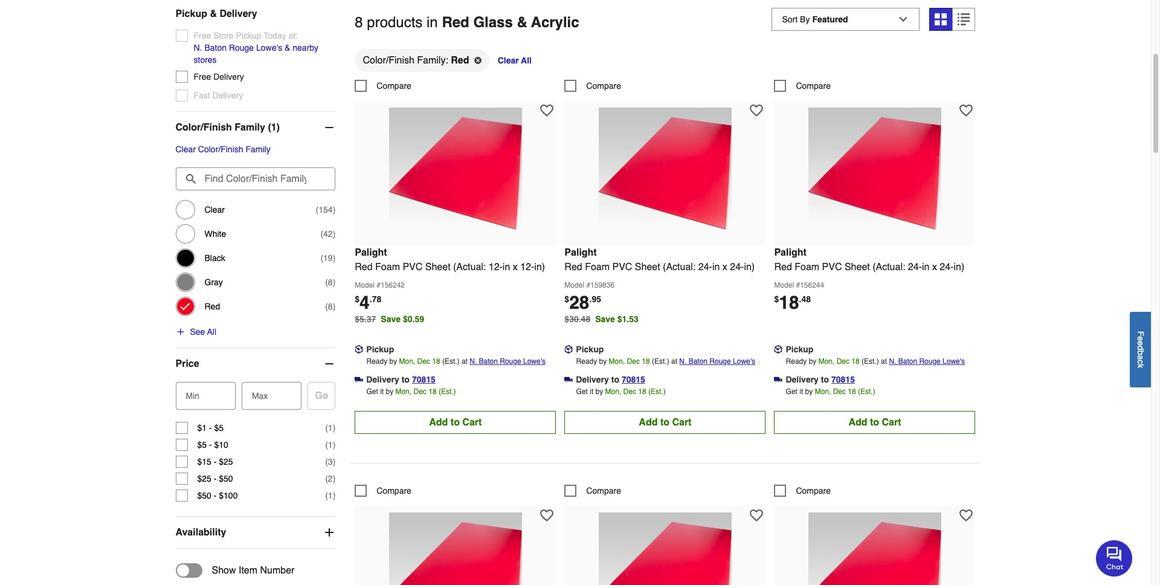 Task type: describe. For each thing, give the bounding box(es) containing it.
$5.37
[[355, 314, 376, 324]]

get for truck filled icon
[[367, 387, 378, 396]]

actual price $28.95 element
[[565, 292, 601, 313]]

3 add to cart button from the left
[[775, 411, 976, 434]]

( for black
[[321, 253, 323, 263]]

clear all
[[498, 55, 532, 65]]

156242
[[381, 281, 405, 289]]

.48
[[800, 294, 811, 304]]

c
[[1136, 360, 1146, 364]]

n. baton rouge lowe's & nearby stores
[[194, 43, 319, 65]]

save for 28
[[596, 314, 615, 324]]

1000088569 element
[[775, 485, 831, 497]]

( for $25 - $50
[[325, 474, 328, 484]]

.78
[[370, 294, 382, 304]]

number
[[260, 565, 295, 576]]

$5 - $10
[[197, 440, 228, 450]]

get it by mon, dec 18 (est.) for 70815 'button' related to truck filled image for first pickup image from the left
[[576, 387, 666, 396]]

$0.59
[[403, 314, 424, 324]]

it for 2nd pickup image from left
[[800, 387, 804, 396]]

154
[[319, 205, 333, 215]]

pickup up n. baton rouge lowe's & nearby stores
[[236, 31, 261, 40]]

3 24- from the left
[[908, 262, 922, 272]]

price button
[[176, 348, 336, 380]]

red left 'glass'
[[442, 14, 470, 31]]

1 24- from the left
[[699, 262, 713, 272]]

baton for 2nd pickup image from left
[[899, 357, 918, 366]]

8 for gray
[[328, 277, 333, 287]]

compare for 1000088569 element
[[796, 486, 831, 495]]

$50 - $100
[[197, 491, 238, 500]]

( for clear
[[316, 205, 319, 215]]

fast
[[194, 91, 210, 100]]

pvc for model # 159836
[[613, 262, 633, 272]]

156244
[[800, 281, 825, 289]]

$25 - $50
[[197, 474, 233, 484]]

see
[[190, 327, 205, 337]]

$ 18 .48
[[775, 292, 811, 313]]

( 2 )
[[325, 474, 336, 484]]

rouge inside n. baton rouge lowe's & nearby stores
[[229, 43, 254, 52]]

palight for 156242
[[355, 247, 387, 258]]

palight red foam pvc sheet (actual: 12-in x 12-in) image
[[389, 107, 522, 240]]

.95
[[590, 294, 601, 304]]

70815 for 70815 'button' related to truck filled icon
[[412, 375, 436, 384]]

products
[[367, 14, 423, 31]]

) for clear
[[333, 205, 336, 215]]

rouge for pickup icon at the left bottom of the page
[[500, 357, 521, 366]]

today
[[264, 31, 286, 40]]

( 1 ) for $10
[[325, 440, 336, 450]]

2 ready by mon, dec 18 (est.) at n. baton rouge lowe's from the left
[[576, 357, 756, 366]]

ready for first pickup image from the left
[[576, 357, 597, 366]]

$15 - $25
[[197, 457, 233, 467]]

$15
[[197, 457, 211, 467]]

gray
[[205, 277, 223, 287]]

compare for 1000088557 element
[[377, 81, 412, 90]]

go button
[[308, 382, 336, 410]]

heart outline image for 1000088067 element
[[541, 509, 554, 522]]

159836
[[591, 281, 615, 289]]

70815 button for truck filled icon
[[412, 373, 436, 385]]

truck filled image for first pickup image from the left
[[565, 375, 573, 384]]

palight red foam pvc sheet (actual: 24-in x 24-in) for 156244
[[775, 247, 965, 272]]

1000088565 element
[[775, 80, 831, 92]]

stores
[[194, 55, 217, 65]]

minus image for color/finish family
[[324, 121, 336, 134]]

in for model # 156242
[[503, 262, 510, 272]]

$1 - $5
[[197, 423, 224, 433]]

clear for clear all
[[498, 55, 519, 65]]

1 for $5 - $10
[[328, 440, 333, 450]]

get it by mon, dec 18 (est.) for 70815 'button' related to truck filled icon
[[367, 387, 456, 396]]

$1
[[197, 423, 207, 433]]

add to cart for 1st add to cart button from the left
[[429, 417, 482, 428]]

1000088063 element
[[565, 80, 621, 92]]

show item number
[[212, 565, 295, 576]]

see all button
[[176, 326, 216, 338]]

palight for 156244
[[775, 247, 807, 258]]

70815 button for truck filled image associated with 2nd pickup image from left
[[832, 373, 855, 385]]

compare for 1000088067 element
[[377, 486, 412, 495]]

& inside n. baton rouge lowe's & nearby stores
[[285, 43, 290, 52]]

(actual: for model # 156242
[[453, 262, 486, 272]]

1 vertical spatial $5
[[197, 440, 207, 450]]

at for pickup icon at the left bottom of the page
[[462, 357, 468, 366]]

compare for the 1000088063 element
[[587, 81, 621, 90]]

f e e d b a c k
[[1136, 331, 1146, 368]]

go
[[315, 390, 328, 401]]

family:
[[417, 55, 448, 66]]

1 pickup image from the left
[[565, 345, 573, 354]]

$ 4 .78
[[355, 292, 382, 313]]

family
[[235, 122, 265, 133]]

add for 2nd add to cart button from the right
[[639, 417, 658, 428]]

$30.48
[[565, 314, 591, 324]]

2 e from the top
[[1136, 341, 1146, 345]]

add to cart for third add to cart button from the left
[[849, 417, 902, 428]]

color/finish family: red
[[363, 55, 469, 66]]

pickup & delivery
[[176, 8, 257, 19]]

model # 156242
[[355, 281, 405, 289]]

at:
[[289, 31, 298, 40]]

get for truck filled image associated with 2nd pickup image from left
[[786, 387, 798, 396]]

model for model # 156242
[[355, 281, 375, 289]]

$1.53
[[618, 314, 639, 324]]

store
[[213, 31, 234, 40]]

f
[[1136, 331, 1146, 336]]

model for model # 156244
[[775, 281, 794, 289]]

19
[[323, 253, 333, 263]]

$30.48 save $1.53
[[565, 314, 639, 324]]

( for $15 - $25
[[325, 457, 328, 467]]

actual price $4.78 element
[[355, 292, 382, 313]]

( 19 )
[[321, 253, 336, 263]]

color/finish for color/finish family (1)
[[176, 122, 232, 133]]

palight red foam pvc sheet (actual: 12-in x 12-in)
[[355, 247, 545, 272]]

42
[[323, 229, 333, 239]]

list box containing color/finish family:
[[355, 48, 976, 80]]

- for $1
[[209, 423, 212, 433]]

0 vertical spatial $50
[[219, 474, 233, 484]]

in) for 156242
[[535, 262, 545, 272]]

1000088059 element
[[565, 485, 621, 497]]

get for truck filled image for first pickup image from the left
[[576, 387, 588, 396]]

# for 159836
[[587, 281, 591, 289]]

4 24- from the left
[[940, 262, 954, 272]]

1 ready by mon, dec 18 (est.) at n. baton rouge lowe's from the left
[[367, 357, 546, 366]]

0 horizontal spatial &
[[210, 8, 217, 19]]

n. inside n. baton rouge lowe's & nearby stores
[[194, 43, 202, 52]]

availability button
[[176, 517, 336, 548]]

1 palight red foam pvc sheet (actual: 24-in x 48-in) image from the left
[[389, 512, 522, 585]]

$10
[[214, 440, 228, 450]]

free store pickup today at:
[[194, 31, 298, 40]]

lowe's for first pickup image from the left
[[733, 357, 756, 366]]

n. for 2nd pickup image from left
[[889, 357, 897, 366]]

(1)
[[268, 122, 280, 133]]

1 palight red foam pvc sheet (actual: 24-in x 24-in) image from the left
[[599, 107, 732, 240]]

heart outline image for 1000088557 element
[[541, 104, 554, 117]]

) for $5 - $10
[[333, 440, 336, 450]]

# for 156244
[[796, 281, 800, 289]]

plus image inside see all button
[[176, 327, 185, 337]]

in for model # 159836
[[713, 262, 720, 272]]

x for 159836
[[723, 262, 728, 272]]

k
[[1136, 364, 1146, 368]]

( 1 ) for $100
[[325, 491, 336, 500]]

(actual: for model # 156244
[[873, 262, 906, 272]]

( 8 ) for gray
[[325, 277, 336, 287]]

2 pickup image from the left
[[775, 345, 783, 354]]

pvc for model # 156244
[[822, 262, 842, 272]]

0 vertical spatial 8
[[355, 14, 363, 31]]

red left close circle filled icon
[[451, 55, 469, 66]]

70815 button for truck filled image for first pickup image from the left
[[622, 373, 646, 385]]

see all
[[190, 327, 216, 337]]

70815 for 70815 'button' related to truck filled image associated with 2nd pickup image from left
[[832, 375, 855, 384]]

price
[[176, 358, 199, 369]]

pickup down actual price $18.48 element
[[786, 344, 814, 354]]

) for $1 - $5
[[333, 423, 336, 433]]

glass
[[474, 14, 513, 31]]

baton inside n. baton rouge lowe's & nearby stores
[[205, 43, 227, 52]]

f e e d b a c k button
[[1130, 312, 1152, 387]]

d
[[1136, 345, 1146, 350]]

palight for 159836
[[565, 247, 597, 258]]

$ for 4
[[355, 294, 360, 304]]

model for model # 159836
[[565, 281, 585, 289]]

was price $5.37 element
[[355, 311, 381, 324]]

white
[[205, 229, 226, 239]]

8 products in red glass & acrylic
[[355, 14, 579, 31]]

1000088557 element
[[355, 80, 412, 92]]

color/finish family (1)
[[176, 122, 280, 133]]

pickup up the stores
[[176, 8, 207, 19]]



Task type: vqa. For each thing, say whether or not it's contained in the screenshot.
the right THE READY BY MON, DEC 18 (EST.) AT N. BATON ROUGE LOWE'S
yes



Task type: locate. For each thing, give the bounding box(es) containing it.
0 horizontal spatial $
[[355, 294, 360, 304]]

minus image inside "price" button
[[324, 358, 336, 370]]

# for 156242
[[377, 281, 381, 289]]

1 horizontal spatial 70815
[[622, 375, 646, 384]]

- for $50
[[214, 491, 217, 500]]

3 # from the left
[[796, 281, 800, 289]]

3 70815 button from the left
[[832, 373, 855, 385]]

3 ready from the left
[[786, 357, 807, 366]]

2 ( 8 ) from the top
[[325, 302, 336, 311]]

0 horizontal spatial at
[[462, 357, 468, 366]]

# up .48
[[796, 281, 800, 289]]

8 left 4
[[328, 302, 333, 311]]

ready down actual price $18.48 element
[[786, 357, 807, 366]]

1 ( 8 ) from the top
[[325, 277, 336, 287]]

a
[[1136, 355, 1146, 360]]

) down 42
[[333, 253, 336, 263]]

to
[[402, 375, 410, 384], [612, 375, 620, 384], [821, 375, 829, 384], [451, 417, 460, 428], [661, 417, 670, 428], [870, 417, 880, 428]]

ready down $30.48
[[576, 357, 597, 366]]

color/finish inside list box
[[363, 55, 415, 66]]

1 heart outline image from the top
[[541, 104, 554, 117]]

$ up was price $30.48 element
[[565, 294, 570, 304]]

minus image
[[324, 121, 336, 134], [324, 358, 336, 370]]

2 ) from the top
[[333, 229, 336, 239]]

clear up white
[[205, 205, 225, 215]]

( 1 ) up 3
[[325, 440, 336, 450]]

1 x from the left
[[513, 262, 518, 272]]

- right $1
[[209, 423, 212, 433]]

n. for pickup icon at the left bottom of the page
[[470, 357, 477, 366]]

( 8 ) for red
[[325, 302, 336, 311]]

2 get from the left
[[576, 387, 588, 396]]

1 horizontal spatial color/finish
[[363, 55, 415, 66]]

1 horizontal spatial ready by mon, dec 18 (est.) at n. baton rouge lowe's
[[576, 357, 756, 366]]

2 palight red foam pvc sheet (actual: 24-in x 48-in) image from the left
[[809, 512, 942, 585]]

2 24- from the left
[[730, 262, 744, 272]]

save for 4
[[381, 314, 401, 324]]

color/finish
[[363, 55, 415, 66], [176, 122, 232, 133]]

$25 down '$10'
[[219, 457, 233, 467]]

18
[[779, 292, 800, 313], [432, 357, 440, 366], [642, 357, 650, 366], [852, 357, 860, 366], [429, 387, 437, 396], [639, 387, 647, 396], [848, 387, 856, 396]]

$5 down $1
[[197, 440, 207, 450]]

2 horizontal spatial $
[[775, 294, 779, 304]]

max
[[252, 391, 268, 401]]

1 in) from the left
[[535, 262, 545, 272]]

1 horizontal spatial $5
[[214, 423, 224, 433]]

1 ready from the left
[[367, 357, 388, 366]]

plus image down 2
[[324, 526, 336, 539]]

-
[[209, 423, 212, 433], [209, 440, 212, 450], [214, 457, 217, 467], [214, 474, 217, 484], [214, 491, 217, 500]]

pickup image
[[355, 345, 363, 354]]

( 8 )
[[325, 277, 336, 287], [325, 302, 336, 311]]

1 horizontal spatial get it by mon, dec 18 (est.)
[[576, 387, 666, 396]]

ready down $5.37
[[367, 357, 388, 366]]

clear inside clear all button
[[498, 55, 519, 65]]

plus image
[[176, 327, 185, 337], [324, 526, 336, 539]]

8 left the products
[[355, 14, 363, 31]]

- left $100
[[214, 491, 217, 500]]

add for third add to cart button from the left
[[849, 417, 868, 428]]

- down $15 - $25
[[214, 474, 217, 484]]

0 vertical spatial color/finish
[[363, 55, 415, 66]]

3 1 from the top
[[328, 491, 333, 500]]

mon,
[[399, 357, 415, 366], [609, 357, 625, 366], [819, 357, 835, 366], [396, 387, 412, 396], [605, 387, 622, 396], [815, 387, 831, 396]]

1 free from the top
[[194, 31, 211, 40]]

1 vertical spatial heart outline image
[[541, 509, 554, 522]]

x inside palight red foam pvc sheet (actual: 12-in x 12-in)
[[513, 262, 518, 272]]

red down gray
[[205, 302, 220, 311]]

1 horizontal spatial n. baton rouge lowe's button
[[680, 355, 756, 367]]

it for pickup icon at the left bottom of the page
[[380, 387, 384, 396]]

$50 up $100
[[219, 474, 233, 484]]

0 horizontal spatial 70815
[[412, 375, 436, 384]]

free down the stores
[[194, 72, 211, 82]]

0 horizontal spatial palight red foam pvc sheet (actual: 24-in x 48-in) image
[[389, 512, 522, 585]]

grid view image
[[935, 13, 948, 25]]

1 horizontal spatial $
[[565, 294, 570, 304]]

ready for pickup icon at the left bottom of the page
[[367, 357, 388, 366]]

min
[[186, 391, 200, 401]]

at for first pickup image from the left
[[672, 357, 678, 366]]

n. baton rouge lowe's button for 70815 'button' related to truck filled image for first pickup image from the left
[[680, 355, 756, 367]]

2 horizontal spatial delivery to 70815
[[786, 375, 855, 384]]

10 ) from the top
[[333, 491, 336, 500]]

( 1 )
[[325, 423, 336, 433], [325, 440, 336, 450], [325, 491, 336, 500]]

$25 down "$15"
[[197, 474, 211, 484]]

n. baton rouge lowe's button
[[470, 355, 546, 367], [680, 355, 756, 367], [889, 355, 965, 367]]

in) inside palight red foam pvc sheet (actual: 12-in x 12-in)
[[535, 262, 545, 272]]

n. baton rouge lowe's button for 70815 'button' related to truck filled icon
[[470, 355, 546, 367]]

2 foam from the left
[[585, 262, 610, 272]]

2 add to cart button from the left
[[565, 411, 766, 434]]

1 up 3
[[328, 440, 333, 450]]

1 horizontal spatial palight
[[565, 247, 597, 258]]

1 add to cart from the left
[[429, 417, 482, 428]]

all inside clear all button
[[521, 55, 532, 65]]

free left 'store'
[[194, 31, 211, 40]]

model up $ 18 .48
[[775, 281, 794, 289]]

model up 4
[[355, 281, 375, 289]]

) for $50 - $100
[[333, 491, 336, 500]]

model # 159836
[[565, 281, 615, 289]]

$50
[[219, 474, 233, 484], [197, 491, 211, 500]]

show item number element
[[176, 563, 295, 578]]

availability
[[176, 527, 226, 538]]

add to cart for 2nd add to cart button from the right
[[639, 417, 692, 428]]

2 horizontal spatial add to cart button
[[775, 411, 976, 434]]

2 vertical spatial 1
[[328, 491, 333, 500]]

# up .95
[[587, 281, 591, 289]]

in) for 159836
[[744, 262, 755, 272]]

( for $5 - $10
[[325, 440, 328, 450]]

compare inside "1000088059" element
[[587, 486, 621, 495]]

1 vertical spatial plus image
[[324, 526, 336, 539]]

1 horizontal spatial &
[[285, 43, 290, 52]]

1 horizontal spatial clear
[[498, 55, 519, 65]]

cart for 2nd add to cart button from the right
[[672, 417, 692, 428]]

minus image for price
[[324, 358, 336, 370]]

& up 'store'
[[210, 8, 217, 19]]

$ 28 .95
[[565, 292, 601, 313]]

truck filled image
[[565, 375, 573, 384], [775, 375, 783, 384]]

2 70815 button from the left
[[622, 373, 646, 385]]

2 palight from the left
[[565, 247, 597, 258]]

palight
[[355, 247, 387, 258], [565, 247, 597, 258], [775, 247, 807, 258]]

cart
[[463, 417, 482, 428], [672, 417, 692, 428], [882, 417, 902, 428]]

1 at from the left
[[462, 357, 468, 366]]

2 $ from the left
[[565, 294, 570, 304]]

6 ) from the top
[[333, 423, 336, 433]]

( 8 ) left 4
[[325, 302, 336, 311]]

2 palight red foam pvc sheet (actual: 24-in x 24-in) from the left
[[775, 247, 965, 272]]

color/finish up 1000088557 element
[[363, 55, 415, 66]]

0 horizontal spatial foam
[[375, 262, 400, 272]]

1 for $50 - $100
[[328, 491, 333, 500]]

$100
[[219, 491, 238, 500]]

black
[[205, 253, 225, 263]]

at for 2nd pickup image from left
[[881, 357, 887, 366]]

2 horizontal spatial n. baton rouge lowe's button
[[889, 355, 965, 367]]

item
[[239, 565, 258, 576]]

it
[[380, 387, 384, 396], [590, 387, 594, 396], [800, 387, 804, 396]]

1 get from the left
[[367, 387, 378, 396]]

n. baton rouge lowe's button for 70815 'button' related to truck filled image associated with 2nd pickup image from left
[[889, 355, 965, 367]]

2 # from the left
[[587, 281, 591, 289]]

red up model # 159836
[[565, 262, 583, 272]]

1 12- from the left
[[489, 262, 503, 272]]

all for clear all
[[521, 55, 532, 65]]

delivery to 70815 for truck filled image for first pickup image from the left
[[576, 375, 646, 384]]

pickup
[[176, 8, 207, 19], [236, 31, 261, 40], [367, 344, 394, 354], [576, 344, 604, 354], [786, 344, 814, 354]]

show
[[212, 565, 236, 576]]

1 save from the left
[[381, 314, 401, 324]]

1 n. baton rouge lowe's button from the left
[[470, 355, 546, 367]]

foam up 159836
[[585, 262, 610, 272]]

palight red foam pvc sheet (actual: 18-in x 24-in) image
[[599, 512, 732, 585]]

1
[[328, 423, 333, 433], [328, 440, 333, 450], [328, 491, 333, 500]]

)
[[333, 205, 336, 215], [333, 229, 336, 239], [333, 253, 336, 263], [333, 277, 336, 287], [333, 302, 336, 311], [333, 423, 336, 433], [333, 440, 336, 450], [333, 457, 336, 467], [333, 474, 336, 484], [333, 491, 336, 500]]

0 vertical spatial clear
[[498, 55, 519, 65]]

2 horizontal spatial 70815
[[832, 375, 855, 384]]

pvc up 159836
[[613, 262, 633, 272]]

0 vertical spatial free
[[194, 31, 211, 40]]

cart for third add to cart button from the left
[[882, 417, 902, 428]]

2 1 from the top
[[328, 440, 333, 450]]

in) for 156244
[[954, 262, 965, 272]]

plus image left see
[[176, 327, 185, 337]]

1 vertical spatial all
[[207, 327, 216, 337]]

2 horizontal spatial ready by mon, dec 18 (est.) at n. baton rouge lowe's
[[786, 357, 965, 366]]

2 heart outline image from the top
[[541, 509, 554, 522]]

all right see
[[207, 327, 216, 337]]

baton for first pickup image from the left
[[689, 357, 708, 366]]

sheet for model # 159836
[[635, 262, 661, 272]]

palight red foam pvc sheet (actual: 24-in x 24-in) for 159836
[[565, 247, 755, 272]]

red up model # 156244
[[775, 262, 792, 272]]

2 horizontal spatial at
[[881, 357, 887, 366]]

1 # from the left
[[377, 281, 381, 289]]

2 get it by mon, dec 18 (est.) from the left
[[576, 387, 666, 396]]

palight inside palight red foam pvc sheet (actual: 12-in x 12-in)
[[355, 247, 387, 258]]

2 horizontal spatial pvc
[[822, 262, 842, 272]]

2 palight red foam pvc sheet (actual: 24-in x 24-in) image from the left
[[809, 107, 942, 240]]

palight red foam pvc sheet (actual: 24-in x 24-in)
[[565, 247, 755, 272], [775, 247, 965, 272]]

Find Color/Finish Family text field
[[176, 167, 336, 190]]

compare
[[377, 81, 412, 90], [587, 81, 621, 90], [796, 81, 831, 90], [377, 486, 412, 495], [587, 486, 621, 495], [796, 486, 831, 495]]

0 vertical spatial $25
[[219, 457, 233, 467]]

1 horizontal spatial #
[[587, 281, 591, 289]]

2 horizontal spatial model
[[775, 281, 794, 289]]

(est.)
[[442, 357, 460, 366], [652, 357, 670, 366], [862, 357, 879, 366], [439, 387, 456, 396], [649, 387, 666, 396], [858, 387, 876, 396]]

close circle filled image
[[474, 57, 482, 64]]

1 horizontal spatial palight red foam pvc sheet (actual: 24-in x 48-in) image
[[809, 512, 942, 585]]

2 horizontal spatial 70815 button
[[832, 373, 855, 385]]

was price $30.48 element
[[565, 311, 596, 324]]

0 horizontal spatial cart
[[463, 417, 482, 428]]

foam inside palight red foam pvc sheet (actual: 12-in x 12-in)
[[375, 262, 400, 272]]

palight up model # 159836
[[565, 247, 597, 258]]

compare for 1000088565 "element"
[[796, 81, 831, 90]]

baton
[[205, 43, 227, 52], [479, 357, 498, 366], [689, 357, 708, 366], [899, 357, 918, 366]]

2 model from the left
[[565, 281, 585, 289]]

1 pvc from the left
[[403, 262, 423, 272]]

(actual: inside palight red foam pvc sheet (actual: 12-in x 12-in)
[[453, 262, 486, 272]]

all inside see all button
[[207, 327, 216, 337]]

4 ) from the top
[[333, 277, 336, 287]]

4
[[360, 292, 370, 313]]

0 horizontal spatial add to cart button
[[355, 411, 556, 434]]

( for gray
[[325, 277, 328, 287]]

1 horizontal spatial 12-
[[521, 262, 535, 272]]

model up 28
[[565, 281, 585, 289]]

0 horizontal spatial it
[[380, 387, 384, 396]]

delivery to 70815
[[367, 375, 436, 384], [576, 375, 646, 384], [786, 375, 855, 384]]

$ for 28
[[565, 294, 570, 304]]

3 in) from the left
[[954, 262, 965, 272]]

free for free delivery
[[194, 72, 211, 82]]

compare inside 1000088557 element
[[377, 81, 412, 90]]

0 horizontal spatial add to cart
[[429, 417, 482, 428]]

3 $ from the left
[[775, 294, 779, 304]]

add
[[429, 417, 448, 428], [639, 417, 658, 428], [849, 417, 868, 428]]

pvc for model # 156242
[[403, 262, 423, 272]]

- left '$10'
[[209, 440, 212, 450]]

3 n. baton rouge lowe's button from the left
[[889, 355, 965, 367]]

baton for pickup icon at the left bottom of the page
[[479, 357, 498, 366]]

plus image inside availability button
[[324, 526, 336, 539]]

- for $15
[[214, 457, 217, 467]]

( 42 )
[[321, 229, 336, 239]]

foam for 159836
[[585, 262, 610, 272]]

fast delivery
[[194, 91, 243, 100]]

2 horizontal spatial foam
[[795, 262, 820, 272]]

) up 42
[[333, 205, 336, 215]]

1 horizontal spatial truck filled image
[[775, 375, 783, 384]]

1 horizontal spatial plus image
[[324, 526, 336, 539]]

lowe's
[[256, 43, 282, 52], [523, 357, 546, 366], [733, 357, 756, 366], [943, 357, 965, 366]]

1 sheet from the left
[[425, 262, 451, 272]]

minus image right the (1)
[[324, 121, 336, 134]]

( 1 ) down 2
[[325, 491, 336, 500]]

2 truck filled image from the left
[[775, 375, 783, 384]]

all down acrylic
[[521, 55, 532, 65]]

8
[[355, 14, 363, 31], [328, 277, 333, 287], [328, 302, 333, 311]]

clear
[[498, 55, 519, 65], [205, 205, 225, 215]]

1 horizontal spatial x
[[723, 262, 728, 272]]

1 70815 from the left
[[412, 375, 436, 384]]

get it by mon, dec 18 (est.) for 70815 'button' related to truck filled image associated with 2nd pickup image from left
[[786, 387, 876, 396]]

( for $1 - $5
[[325, 423, 328, 433]]

foam up 156244
[[795, 262, 820, 272]]

all for see all
[[207, 327, 216, 337]]

3 ( 1 ) from the top
[[325, 491, 336, 500]]

1 horizontal spatial (actual:
[[663, 262, 696, 272]]

3 at from the left
[[881, 357, 887, 366]]

red up model # 156242
[[355, 262, 373, 272]]

) down ( 19 )
[[333, 277, 336, 287]]

8 ) from the top
[[333, 457, 336, 467]]

in for model # 156244
[[922, 262, 930, 272]]

0 vertical spatial heart outline image
[[541, 104, 554, 117]]

2 n. baton rouge lowe's button from the left
[[680, 355, 756, 367]]

palight red foam pvc sheet (actual: 24-in x 48-in) image
[[389, 512, 522, 585], [809, 512, 942, 585]]

2 in) from the left
[[744, 262, 755, 272]]

0 horizontal spatial model
[[355, 281, 375, 289]]

$ inside $ 18 .48
[[775, 294, 779, 304]]

1 vertical spatial $50
[[197, 491, 211, 500]]

) up ( 2 )
[[333, 457, 336, 467]]

1 horizontal spatial ready
[[576, 357, 597, 366]]

n. baton rouge lowe's & nearby stores button
[[194, 42, 336, 66]]

0 vertical spatial 1
[[328, 423, 333, 433]]

3 foam from the left
[[795, 262, 820, 272]]

# up .78 at the left of the page
[[377, 281, 381, 289]]

3 add to cart from the left
[[849, 417, 902, 428]]

lowe's for pickup icon at the left bottom of the page
[[523, 357, 546, 366]]

2
[[328, 474, 333, 484]]

sheet inside palight red foam pvc sheet (actual: 12-in x 12-in)
[[425, 262, 451, 272]]

24-
[[699, 262, 713, 272], [730, 262, 744, 272], [908, 262, 922, 272], [940, 262, 954, 272]]

pickup image
[[565, 345, 573, 354], [775, 345, 783, 354]]

acrylic
[[531, 14, 579, 31]]

model
[[355, 281, 375, 289], [565, 281, 585, 289], [775, 281, 794, 289]]

( 154 )
[[316, 205, 336, 215]]

1 it from the left
[[380, 387, 384, 396]]

palight up model # 156244
[[775, 247, 807, 258]]

( 8 ) down ( 19 )
[[325, 277, 336, 287]]

8 for red
[[328, 302, 333, 311]]

list box
[[355, 48, 976, 80]]

0 vertical spatial ( 8 )
[[325, 277, 336, 287]]

by
[[390, 357, 397, 366], [599, 357, 607, 366], [809, 357, 817, 366], [386, 387, 394, 396], [596, 387, 603, 396], [806, 387, 813, 396]]

pvc up 156242
[[403, 262, 423, 272]]

get
[[367, 387, 378, 396], [576, 387, 588, 396], [786, 387, 798, 396]]

rouge
[[229, 43, 254, 52], [500, 357, 521, 366], [710, 357, 731, 366], [920, 357, 941, 366]]

2 sheet from the left
[[635, 262, 661, 272]]

2 horizontal spatial (actual:
[[873, 262, 906, 272]]

minus image up go
[[324, 358, 336, 370]]

sheet for model # 156242
[[425, 262, 451, 272]]

3 model from the left
[[775, 281, 794, 289]]

1 horizontal spatial at
[[672, 357, 678, 366]]

3
[[328, 457, 333, 467]]

0 horizontal spatial ready
[[367, 357, 388, 366]]

x
[[513, 262, 518, 272], [723, 262, 728, 272], [933, 262, 938, 272]]

compare inside 1000088067 element
[[377, 486, 412, 495]]

1 vertical spatial 8
[[328, 277, 333, 287]]

clear for clear
[[205, 205, 225, 215]]

pvc inside palight red foam pvc sheet (actual: 12-in x 12-in)
[[403, 262, 423, 272]]

model # 156244
[[775, 281, 825, 289]]

b
[[1136, 350, 1146, 355]]

in
[[427, 14, 438, 31], [503, 262, 510, 272], [713, 262, 720, 272], [922, 262, 930, 272]]

2 save from the left
[[596, 314, 615, 324]]

5 ) from the top
[[333, 302, 336, 311]]

2 70815 from the left
[[622, 375, 646, 384]]

delivery to 70815 for truck filled icon
[[367, 375, 436, 384]]

0 horizontal spatial palight red foam pvc sheet (actual: 24-in x 24-in) image
[[599, 107, 732, 240]]

12-
[[489, 262, 503, 272], [521, 262, 535, 272]]

chat invite button image
[[1097, 540, 1133, 577]]

( for white
[[321, 229, 323, 239]]

1 delivery to 70815 from the left
[[367, 375, 436, 384]]

heart outline image
[[541, 104, 554, 117], [541, 509, 554, 522]]

free
[[194, 31, 211, 40], [194, 72, 211, 82]]

ready for 2nd pickup image from left
[[786, 357, 807, 366]]

1 horizontal spatial add
[[639, 417, 658, 428]]

2 horizontal spatial add to cart
[[849, 417, 902, 428]]

2 12- from the left
[[521, 262, 535, 272]]

(actual: for model # 159836
[[663, 262, 696, 272]]

0 horizontal spatial palight red foam pvc sheet (actual: 24-in x 24-in)
[[565, 247, 755, 272]]

0 horizontal spatial palight
[[355, 247, 387, 258]]

1 horizontal spatial cart
[[672, 417, 692, 428]]

( for red
[[325, 302, 328, 311]]

2 horizontal spatial #
[[796, 281, 800, 289]]

heart outline image
[[750, 104, 764, 117], [960, 104, 973, 117], [750, 509, 764, 522], [960, 509, 973, 522]]

1 vertical spatial $25
[[197, 474, 211, 484]]

palight red foam pvc sheet (actual: 24-in x 24-in) image
[[599, 107, 732, 240], [809, 107, 942, 240]]

2 pvc from the left
[[613, 262, 633, 272]]

all
[[521, 55, 532, 65], [207, 327, 216, 337]]

28
[[570, 292, 590, 313]]

in inside palight red foam pvc sheet (actual: 12-in x 12-in)
[[503, 262, 510, 272]]

1 vertical spatial minus image
[[324, 358, 336, 370]]

0 vertical spatial plus image
[[176, 327, 185, 337]]

$ left .78 at the left of the page
[[355, 294, 360, 304]]

1 down go button
[[328, 423, 333, 433]]

1 e from the top
[[1136, 336, 1146, 341]]

1 horizontal spatial save
[[596, 314, 615, 324]]

1 horizontal spatial $50
[[219, 474, 233, 484]]

) down 2
[[333, 491, 336, 500]]

- for $5
[[209, 440, 212, 450]]

pickup down $30.48 save $1.53 at the bottom
[[576, 344, 604, 354]]

$ inside $ 28 .95
[[565, 294, 570, 304]]

9 ) from the top
[[333, 474, 336, 484]]

3 (actual: from the left
[[873, 262, 906, 272]]

1 add to cart button from the left
[[355, 411, 556, 434]]

clear right close circle filled icon
[[498, 55, 519, 65]]

2 minus image from the top
[[324, 358, 336, 370]]

nearby
[[293, 43, 319, 52]]

) for $25 - $50
[[333, 474, 336, 484]]

1 ( 1 ) from the top
[[325, 423, 336, 433]]

& down at:
[[285, 43, 290, 52]]

e up d
[[1136, 336, 1146, 341]]

1 for $1 - $5
[[328, 423, 333, 433]]

) for red
[[333, 302, 336, 311]]

$5 right $1
[[214, 423, 224, 433]]

1 vertical spatial ( 1 )
[[325, 440, 336, 450]]

n.
[[194, 43, 202, 52], [470, 357, 477, 366], [680, 357, 687, 366], [889, 357, 897, 366]]

free delivery
[[194, 72, 244, 82]]

sheet for model # 156244
[[845, 262, 870, 272]]

2 add to cart from the left
[[639, 417, 692, 428]]

1000088067 element
[[355, 485, 412, 497]]

1 cart from the left
[[463, 417, 482, 428]]

) up ( 3 )
[[333, 423, 336, 433]]

2 horizontal spatial cart
[[882, 417, 902, 428]]

2 (actual: from the left
[[663, 262, 696, 272]]

3 pvc from the left
[[822, 262, 842, 272]]

1 model from the left
[[355, 281, 375, 289]]

) down 3
[[333, 474, 336, 484]]

1 palight red foam pvc sheet (actual: 24-in x 24-in) from the left
[[565, 247, 755, 272]]

pickup image down actual price $18.48 element
[[775, 345, 783, 354]]

1 down 2
[[328, 491, 333, 500]]

red
[[442, 14, 470, 31], [451, 55, 469, 66], [355, 262, 373, 272], [565, 262, 583, 272], [775, 262, 792, 272], [205, 302, 220, 311]]

1 horizontal spatial get
[[576, 387, 588, 396]]

pickup image down $30.48
[[565, 345, 573, 354]]

0 horizontal spatial color/finish
[[176, 122, 232, 133]]

foam for 156244
[[795, 262, 820, 272]]

2 cart from the left
[[672, 417, 692, 428]]

x for 156242
[[513, 262, 518, 272]]

3 delivery to 70815 from the left
[[786, 375, 855, 384]]

0 horizontal spatial n. baton rouge lowe's button
[[470, 355, 546, 367]]

) up 19
[[333, 229, 336, 239]]

0 horizontal spatial in)
[[535, 262, 545, 272]]

) for $15 - $25
[[333, 457, 336, 467]]

sheet
[[425, 262, 451, 272], [635, 262, 661, 272], [845, 262, 870, 272]]

2 delivery to 70815 from the left
[[576, 375, 646, 384]]

1 vertical spatial ( 8 )
[[325, 302, 336, 311]]

1 horizontal spatial $25
[[219, 457, 233, 467]]

3 x from the left
[[933, 262, 938, 272]]

compare inside 1000088565 "element"
[[796, 81, 831, 90]]

3 get from the left
[[786, 387, 798, 396]]

1 horizontal spatial add to cart
[[639, 417, 692, 428]]

3 it from the left
[[800, 387, 804, 396]]

1 horizontal spatial foam
[[585, 262, 610, 272]]

n. for first pickup image from the left
[[680, 357, 687, 366]]

) up 3
[[333, 440, 336, 450]]

0 horizontal spatial ready by mon, dec 18 (est.) at n. baton rouge lowe's
[[367, 357, 546, 366]]

0 horizontal spatial delivery to 70815
[[367, 375, 436, 384]]

save left $0.59
[[381, 314, 401, 324]]

clear all button
[[497, 48, 533, 72]]

1 (actual: from the left
[[453, 262, 486, 272]]

( 1 ) down go button
[[325, 423, 336, 433]]

2 ( 1 ) from the top
[[325, 440, 336, 450]]

8 down ( 19 )
[[328, 277, 333, 287]]

$ for 18
[[775, 294, 779, 304]]

compare for "1000088059" element
[[587, 486, 621, 495]]

$5.37 save $0.59
[[355, 314, 424, 324]]

0 horizontal spatial pvc
[[403, 262, 423, 272]]

1 truck filled image from the left
[[565, 375, 573, 384]]

pickup right pickup icon at the left bottom of the page
[[367, 344, 394, 354]]

foam up 156242
[[375, 262, 400, 272]]

70815 for 70815 'button' related to truck filled image for first pickup image from the left
[[622, 375, 646, 384]]

save down .95
[[596, 314, 615, 324]]

0 horizontal spatial x
[[513, 262, 518, 272]]

0 horizontal spatial plus image
[[176, 327, 185, 337]]

2 horizontal spatial palight
[[775, 247, 807, 258]]

at
[[462, 357, 468, 366], [672, 357, 678, 366], [881, 357, 887, 366]]

$50 down $25 - $50
[[197, 491, 211, 500]]

) left 4
[[333, 302, 336, 311]]

0 horizontal spatial truck filled image
[[565, 375, 573, 384]]

1 ) from the top
[[333, 205, 336, 215]]

& right 'glass'
[[517, 14, 528, 31]]

lowe's inside n. baton rouge lowe's & nearby stores
[[256, 43, 282, 52]]

list view image
[[958, 13, 971, 25]]

compare inside the 1000088063 element
[[587, 81, 621, 90]]

add to cart button
[[355, 411, 556, 434], [565, 411, 766, 434], [775, 411, 976, 434]]

$ inside $ 4 .78
[[355, 294, 360, 304]]

0 vertical spatial minus image
[[324, 121, 336, 134]]

3 ) from the top
[[333, 253, 336, 263]]

( for $50 - $100
[[325, 491, 328, 500]]

0 vertical spatial ( 1 )
[[325, 423, 336, 433]]

actual price $18.48 element
[[775, 292, 811, 313]]

palight up model # 156242
[[355, 247, 387, 258]]

1 foam from the left
[[375, 262, 400, 272]]

add for 1st add to cart button from the left
[[429, 417, 448, 428]]

3 70815 from the left
[[832, 375, 855, 384]]

70815 button
[[412, 373, 436, 385], [622, 373, 646, 385], [832, 373, 855, 385]]

pvc
[[403, 262, 423, 272], [613, 262, 633, 272], [822, 262, 842, 272]]

color/finish for color/finish family: red
[[363, 55, 415, 66]]

add to cart
[[429, 417, 482, 428], [639, 417, 692, 428], [849, 417, 902, 428]]

3 ready by mon, dec 18 (est.) at n. baton rouge lowe's from the left
[[786, 357, 965, 366]]

red inside palight red foam pvc sheet (actual: 12-in x 12-in)
[[355, 262, 373, 272]]

- right "$15"
[[214, 457, 217, 467]]

2 add from the left
[[639, 417, 658, 428]]

1 vertical spatial free
[[194, 72, 211, 82]]

1 70815 button from the left
[[412, 373, 436, 385]]

1 vertical spatial color/finish
[[176, 122, 232, 133]]

0 horizontal spatial 70815 button
[[412, 373, 436, 385]]

1 horizontal spatial sheet
[[635, 262, 661, 272]]

truck filled image
[[355, 375, 363, 384]]

3 add from the left
[[849, 417, 868, 428]]

$ down model # 156244
[[775, 294, 779, 304]]

e up b
[[1136, 341, 1146, 345]]

0 horizontal spatial pickup image
[[565, 345, 573, 354]]

pvc up 156244
[[822, 262, 842, 272]]

0 horizontal spatial get it by mon, dec 18 (est.)
[[367, 387, 456, 396]]

2 horizontal spatial get
[[786, 387, 798, 396]]

( 3 )
[[325, 457, 336, 467]]

get it by mon, dec 18 (est.)
[[367, 387, 456, 396], [576, 387, 666, 396], [786, 387, 876, 396]]

it for first pickup image from the left
[[590, 387, 594, 396]]

compare inside 1000088569 element
[[796, 486, 831, 495]]

1 horizontal spatial all
[[521, 55, 532, 65]]

rouge for 2nd pickup image from left
[[920, 357, 941, 366]]

0 horizontal spatial clear
[[205, 205, 225, 215]]

2 horizontal spatial &
[[517, 14, 528, 31]]

color/finish down fast
[[176, 122, 232, 133]]

2 it from the left
[[590, 387, 594, 396]]



